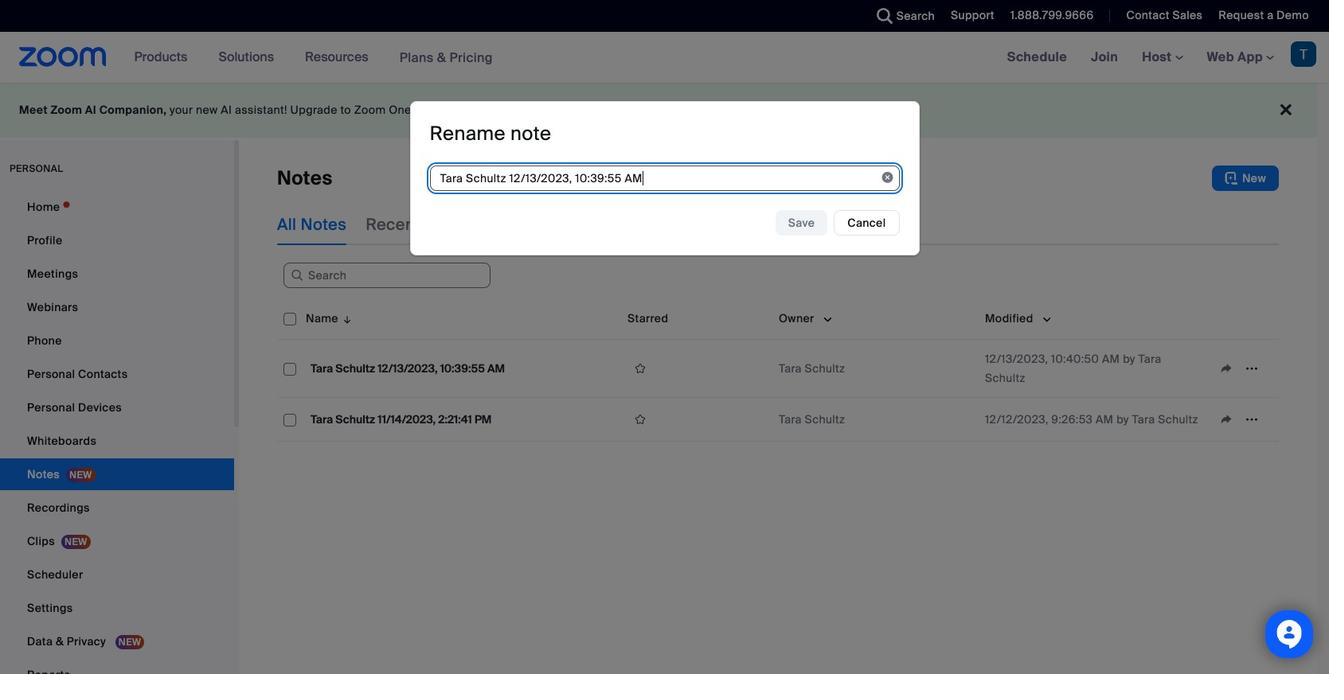 Task type: describe. For each thing, give the bounding box(es) containing it.
tara schultz for 12/12/2023,
[[779, 413, 846, 427]]

whiteboards
[[27, 434, 97, 449]]

contacts
[[78, 367, 128, 382]]

all notes
[[277, 214, 347, 235]]

rename note dialog
[[410, 101, 920, 256]]

meet zoom ai companion, your new ai assistant! upgrade to zoom one pro and get access to ai companion at no additional cost.
[[19, 103, 733, 117]]

personal contacts
[[27, 367, 128, 382]]

personal menu menu
[[0, 191, 234, 675]]

a
[[1268, 8, 1274, 22]]

pro
[[415, 103, 433, 117]]

new
[[1243, 171, 1267, 186]]

meet
[[19, 103, 48, 117]]

starred
[[628, 312, 669, 326]]

new
[[196, 103, 218, 117]]

12/13/2023, inside the tara schultz 12/13/2023, 10:39:55 am button
[[378, 362, 438, 376]]

zoom logo image
[[19, 47, 106, 67]]

application for pm
[[628, 408, 767, 432]]

name
[[306, 312, 339, 326]]

assistant!
[[235, 103, 287, 117]]

meet zoom ai companion, footer
[[0, 83, 1318, 138]]

sales
[[1173, 8, 1203, 22]]

all
[[277, 214, 297, 235]]

scheduler
[[27, 568, 83, 582]]

3 ai from the left
[[536, 103, 547, 117]]

phone
[[27, 334, 62, 348]]

0 vertical spatial notes
[[277, 166, 333, 190]]

9:26:53
[[1052, 413, 1093, 427]]

save
[[789, 216, 815, 230]]

webinars link
[[0, 292, 234, 324]]

additional
[[646, 103, 700, 117]]

your
[[170, 103, 193, 117]]

12/12/2023,
[[986, 413, 1049, 427]]

one
[[389, 103, 412, 117]]

modified
[[986, 312, 1034, 326]]

tara schultz 12/13/2023, 10:39:55 am
[[311, 362, 505, 376]]

clips link
[[0, 526, 234, 558]]

10:39:55
[[440, 362, 485, 376]]

plans & pricing
[[400, 49, 493, 66]]

meetings link
[[0, 258, 234, 290]]

meetings
[[27, 267, 78, 281]]

privacy
[[67, 635, 106, 649]]

12/13/2023, inside 12/13/2023, 10:40:50 am by tara schultz
[[986, 352, 1049, 367]]

request
[[1219, 8, 1265, 22]]

plans
[[400, 49, 434, 66]]

demo
[[1277, 8, 1310, 22]]

1 to from the left
[[341, 103, 351, 117]]

tara schultz 11/14/2023, 2:21:41 pm
[[311, 413, 492, 427]]

profile
[[27, 233, 63, 248]]

contact sales link up the meetings "navigation"
[[1127, 8, 1203, 22]]

recent
[[366, 214, 421, 235]]

cost.
[[703, 103, 730, 117]]

personal for personal devices
[[27, 401, 75, 415]]

and
[[436, 103, 456, 117]]

tara schultz 11/14/2023, 2:21:41 pm button
[[306, 410, 497, 430]]

cancel
[[848, 216, 886, 230]]

support
[[951, 8, 995, 22]]

webinars
[[27, 300, 78, 315]]

pm
[[475, 413, 492, 427]]

clips
[[27, 535, 55, 549]]

companion,
[[99, 103, 167, 117]]

application for am
[[628, 357, 767, 381]]

data
[[27, 635, 53, 649]]

personal devices
[[27, 401, 122, 415]]

2:21:41
[[438, 413, 472, 427]]

am inside button
[[488, 362, 505, 376]]

at
[[616, 103, 626, 117]]

settings
[[27, 602, 73, 616]]

profile link
[[0, 225, 234, 257]]

schedule
[[1008, 49, 1068, 65]]

notes inside tab list
[[301, 214, 347, 235]]

join
[[1092, 49, 1119, 65]]

new button
[[1213, 166, 1280, 191]]

personal contacts link
[[0, 359, 234, 390]]

am for 12/12/2023, 9:26:53 am by tara schultz
[[1096, 413, 1114, 427]]

product information navigation
[[122, 32, 505, 84]]

by for 9:26:53
[[1117, 413, 1130, 427]]



Task type: vqa. For each thing, say whether or not it's contained in the screenshot.
Notes to the top
yes



Task type: locate. For each thing, give the bounding box(es) containing it.
note
[[511, 121, 552, 146]]

by right 9:26:53
[[1117, 413, 1130, 427]]

ai right new
[[221, 103, 232, 117]]

2 personal from the top
[[27, 401, 75, 415]]

zoom
[[51, 103, 82, 117], [354, 103, 386, 117]]

by
[[1124, 352, 1136, 367], [1117, 413, 1130, 427]]

1.888.799.9666 button
[[999, 0, 1098, 32], [1011, 8, 1094, 22]]

upgrade
[[290, 103, 338, 117]]

0 horizontal spatial &
[[56, 635, 64, 649]]

home
[[27, 200, 60, 214]]

to right upgrade
[[341, 103, 351, 117]]

am right 9:26:53
[[1096, 413, 1114, 427]]

12/13/2023, up 11/14/2023,
[[378, 362, 438, 376]]

tabs of all notes page tab list
[[277, 204, 788, 245]]

recordings
[[27, 501, 90, 516]]

personal devices link
[[0, 392, 234, 424]]

personal inside personal contacts link
[[27, 367, 75, 382]]

owner
[[779, 312, 815, 326]]

schedule link
[[996, 32, 1080, 83]]

am for 12/13/2023, 10:40:50 am by tara schultz
[[1103, 352, 1121, 367]]

1 tara schultz from the top
[[779, 362, 846, 376]]

0 horizontal spatial to
[[341, 103, 351, 117]]

home link
[[0, 191, 234, 223]]

support link
[[939, 0, 999, 32], [951, 8, 995, 22]]

am right 10:40:50
[[1103, 352, 1121, 367]]

scheduler link
[[0, 559, 234, 591]]

save button
[[776, 210, 828, 236]]

2 tara schultz from the top
[[779, 413, 846, 427]]

join link
[[1080, 32, 1131, 83]]

schultz inside 12/13/2023, 10:40:50 am by tara schultz
[[986, 371, 1026, 386]]

ai
[[85, 103, 96, 117], [221, 103, 232, 117], [536, 103, 547, 117]]

1 vertical spatial by
[[1117, 413, 1130, 427]]

contact sales link
[[1115, 0, 1207, 32], [1127, 8, 1203, 22]]

am right 10:39:55
[[488, 362, 505, 376]]

to
[[341, 103, 351, 117], [522, 103, 533, 117]]

devices
[[78, 401, 122, 415]]

12/13/2023,
[[986, 352, 1049, 367], [378, 362, 438, 376]]

& for pricing
[[437, 49, 446, 66]]

phone link
[[0, 325, 234, 357]]

12/13/2023, down modified
[[986, 352, 1049, 367]]

personal
[[27, 367, 75, 382], [27, 401, 75, 415]]

1 horizontal spatial &
[[437, 49, 446, 66]]

0 vertical spatial personal
[[27, 367, 75, 382]]

settings link
[[0, 593, 234, 625]]

1 horizontal spatial to
[[522, 103, 533, 117]]

1 personal from the top
[[27, 367, 75, 382]]

by for 10:40:50
[[1124, 352, 1136, 367]]

cancel button
[[834, 210, 900, 236]]

rename
[[430, 121, 506, 146]]

2 horizontal spatial ai
[[536, 103, 547, 117]]

0 horizontal spatial ai
[[85, 103, 96, 117]]

&
[[437, 49, 446, 66], [56, 635, 64, 649]]

notes up all notes
[[277, 166, 333, 190]]

trash
[[746, 214, 788, 235]]

personal up whiteboards
[[27, 401, 75, 415]]

no
[[629, 103, 643, 117]]

0 vertical spatial tara schultz
[[779, 362, 846, 376]]

0 vertical spatial by
[[1124, 352, 1136, 367]]

ai left companion,
[[85, 103, 96, 117]]

meetings navigation
[[996, 32, 1330, 84]]

12/13/2023, 10:40:50 am by tara schultz
[[986, 352, 1162, 386]]

1 vertical spatial &
[[56, 635, 64, 649]]

1 vertical spatial tara schultz
[[779, 413, 846, 427]]

get
[[459, 103, 477, 117]]

11/14/2023,
[[378, 413, 436, 427]]

& for privacy
[[56, 635, 64, 649]]

1 zoom from the left
[[51, 103, 82, 117]]

2 to from the left
[[522, 103, 533, 117]]

& inside personal menu menu
[[56, 635, 64, 649]]

0 vertical spatial &
[[437, 49, 446, 66]]

& right data
[[56, 635, 64, 649]]

tara schultz 12/13/2023, 10:39:55 am button
[[306, 359, 510, 379]]

zoom left one
[[354, 103, 386, 117]]

2 zoom from the left
[[354, 103, 386, 117]]

whiteboards link
[[0, 425, 234, 457]]

personal down phone
[[27, 367, 75, 382]]

1 vertical spatial personal
[[27, 401, 75, 415]]

am
[[1103, 352, 1121, 367], [488, 362, 505, 376], [1096, 413, 1114, 427]]

am inside 12/13/2023, 10:40:50 am by tara schultz
[[1103, 352, 1121, 367]]

contact
[[1127, 8, 1170, 22]]

ai up note
[[536, 103, 547, 117]]

banner
[[0, 32, 1330, 84]]

1.888.799.9666
[[1011, 8, 1094, 22]]

12/12/2023, 9:26:53 am by tara schultz
[[986, 413, 1199, 427]]

schultz
[[336, 362, 375, 376], [805, 362, 846, 376], [986, 371, 1026, 386], [336, 413, 375, 427], [805, 413, 846, 427], [1159, 413, 1199, 427]]

personal for personal contacts
[[27, 367, 75, 382]]

pricing
[[450, 49, 493, 66]]

rename note
[[430, 121, 552, 146]]

application
[[277, 298, 1292, 454], [628, 357, 767, 381], [628, 408, 767, 432]]

contact sales
[[1127, 8, 1203, 22]]

request a demo link
[[1207, 0, 1330, 32], [1219, 8, 1310, 22]]

Note title text field
[[430, 166, 900, 191]]

by right 10:40:50
[[1124, 352, 1136, 367]]

application containing name
[[277, 298, 1292, 454]]

access
[[480, 103, 519, 117]]

10:40:50
[[1052, 352, 1100, 367]]

1 vertical spatial notes
[[301, 214, 347, 235]]

to up note
[[522, 103, 533, 117]]

1 horizontal spatial 12/13/2023,
[[986, 352, 1049, 367]]

1 horizontal spatial zoom
[[354, 103, 386, 117]]

tara schultz
[[779, 362, 846, 376], [779, 413, 846, 427]]

contact sales link up join
[[1115, 0, 1207, 32]]

0 horizontal spatial zoom
[[51, 103, 82, 117]]

2 ai from the left
[[221, 103, 232, 117]]

data & privacy link
[[0, 626, 234, 658]]

data & privacy
[[27, 635, 109, 649]]

tara inside 12/13/2023, 10:40:50 am by tara schultz
[[1139, 352, 1162, 367]]

recordings link
[[0, 492, 234, 524]]

request a demo
[[1219, 8, 1310, 22]]

arrow down image
[[339, 309, 353, 328]]

tara
[[1139, 352, 1162, 367], [311, 362, 333, 376], [779, 362, 802, 376], [311, 413, 333, 427], [779, 413, 802, 427], [1133, 413, 1156, 427]]

Search text field
[[284, 263, 491, 288]]

zoom right meet
[[51, 103, 82, 117]]

banner containing schedule
[[0, 32, 1330, 84]]

companion
[[550, 103, 613, 117]]

1 horizontal spatial ai
[[221, 103, 232, 117]]

& right plans
[[437, 49, 446, 66]]

personal inside personal devices link
[[27, 401, 75, 415]]

0 horizontal spatial 12/13/2023,
[[378, 362, 438, 376]]

notes
[[277, 166, 333, 190], [301, 214, 347, 235]]

by inside 12/13/2023, 10:40:50 am by tara schultz
[[1124, 352, 1136, 367]]

& inside "product information" navigation
[[437, 49, 446, 66]]

tara schultz for 12/13/2023,
[[779, 362, 846, 376]]

notes right all
[[301, 214, 347, 235]]

personal
[[10, 163, 63, 175]]

1 ai from the left
[[85, 103, 96, 117]]



